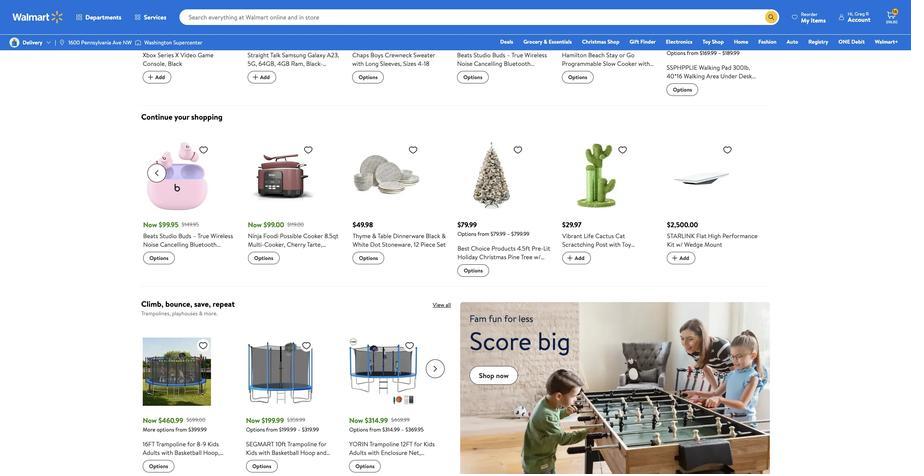 Task type: locate. For each thing, give the bounding box(es) containing it.
now inside now $199.99 $359.99 options from $199.99 – $319.99
[[246, 416, 260, 425]]

now inside now $460.99 $699.00 more options from $399.99
[[143, 416, 157, 425]]

options
[[157, 426, 174, 434]]

items
[[811, 16, 826, 24]]

ladder, down 1200lbs
[[349, 474, 369, 474]]

1 horizontal spatial outdoor
[[393, 457, 416, 466]]

options inside $149.95 beats studio buds – true wireless noise cancelling bluetooth earbuds - beats red options
[[463, 73, 482, 81]]

ave
[[113, 39, 121, 46]]

ssphpplie walking pad 300lb, 40*16 walking area under desk treadmillwith remote control 2 in 1 portable walking pad treadmill for home/office(green) image
[[667, 0, 735, 29]]

from inside now $460.99 $699.00 more options from $399.99
[[175, 426, 187, 434]]

add to favorites list, ninja foodi possible cooker 8.5qt multi-cooker, cherry tarte, mc1000wm image
[[304, 145, 313, 155]]

christmas shop
[[582, 38, 619, 46]]

w/ right tree
[[534, 253, 541, 261]]

add to favorites list, segmart 10ft trampoline for kids with basketball hoop and enclosure net/ladder,blue image
[[302, 341, 311, 350]]

enclosure down segmart
[[246, 457, 272, 466]]

0 vertical spatial toy
[[703, 38, 711, 46]]

now for $169.99
[[667, 39, 681, 49]]

red
[[501, 68, 511, 76], [187, 249, 197, 257]]

$149.95 right $99.95
[[182, 221, 199, 228]]

beats studio buds – true wireless noise cancelling bluetooth earbuds - beats red image
[[457, 0, 525, 29], [143, 142, 211, 210]]

from for now $199.99
[[266, 426, 278, 434]]

$314.99 left $469.99
[[365, 416, 388, 425]]

black down $349.00 in the top left of the page
[[168, 59, 182, 68]]

0 vertical spatial noise
[[457, 59, 472, 68]]

now $199.99 $359.99 options from $199.99 – $319.99
[[246, 416, 319, 434]]

duty
[[186, 466, 199, 474]]

Walmart Site-Wide search field
[[179, 9, 779, 25]]

0 horizontal spatial wireless
[[211, 232, 233, 240]]

playhouses
[[172, 310, 198, 317]]

kids inside segmart 10ft trampoline for kids with basketball hoop and enclosure net/ladder,blue options
[[246, 448, 257, 457]]

cooker inside now $99.00 $119.00 ninja foodi possible cooker 8.5qt multi-cooker, cherry tarte, mc1000wm options
[[303, 232, 323, 240]]

hamilton
[[562, 51, 587, 59]]

with inside segmart 10ft trampoline for kids with basketball hoop and enclosure net/ladder,blue options
[[259, 448, 270, 457]]

search icon image
[[768, 14, 775, 20]]

in
[[754, 80, 759, 89]]

from inside now $199.99 $359.99 options from $199.99 – $319.99
[[266, 426, 278, 434]]

from down electronics
[[687, 49, 698, 57]]

1 horizontal spatial $149.95
[[496, 40, 513, 48]]

0 vertical spatial straight
[[248, 51, 269, 59]]

1 vertical spatial toy
[[622, 240, 631, 249]]

dot
[[370, 240, 381, 249]]

outdoor inside yorin trampoline 12ft for kids adults with enclosure net, 1200lbs round outdoor trampoline with basketball hoop, ladder, astm appr
[[393, 457, 416, 466]]

add down scractching
[[575, 254, 584, 262]]

– inside the now $314.99 $469.99 options from $314.99 – $369.95
[[401, 426, 404, 434]]

now up ninja
[[248, 220, 262, 230]]

from inside the now $314.99 $469.99 options from $314.99 – $369.95
[[369, 426, 381, 434]]

0 vertical spatial buds
[[492, 51, 505, 59]]

add button
[[143, 71, 171, 83], [248, 71, 276, 83], [562, 252, 591, 264], [667, 252, 695, 264]]

for inside 16ft trampoline for 8-9 kids adults with basketball hoop, ladder, light, sprinkler, socks, outdoor heavy duty recreational trampoline
[[187, 440, 195, 448]]

add to favorites list, thyme & table dinnerware black & white dot stoneware, 12 piece set image
[[408, 145, 418, 155]]

auto
[[787, 38, 798, 46]]

light,
[[164, 457, 179, 466]]

wireless inside now $99.95 $149.95 beats studio buds – true wireless noise cancelling bluetooth earbuds - beats red options
[[211, 232, 233, 240]]

enclosure left net,
[[381, 448, 407, 457]]

trampoline down yorin
[[349, 466, 379, 474]]

0 horizontal spatial black
[[168, 59, 182, 68]]

1 vertical spatial straight
[[248, 76, 269, 85]]

1 adults from the left
[[143, 448, 160, 457]]

1 horizontal spatial $79.99
[[491, 230, 506, 238]]

cancelling inside $149.95 beats studio buds – true wireless noise cancelling bluetooth earbuds - beats red options
[[474, 59, 502, 68]]

now $349.00 $499.00 xbox series x video game console, black
[[143, 39, 214, 68]]

0 horizontal spatial add to cart image
[[146, 73, 155, 82]]

studio inside now $99.95 $149.95 beats studio buds – true wireless noise cancelling bluetooth earbuds - beats red options
[[160, 232, 177, 240]]

now inside now $169.99 $429.00 options from $169.99 – $189.99
[[667, 39, 681, 49]]

wireless down grocery
[[525, 51, 547, 59]]

for left 8- on the left bottom
[[187, 440, 195, 448]]

adults left light,
[[143, 448, 160, 457]]

0 vertical spatial beats studio buds – true wireless noise cancelling bluetooth earbuds - beats red image
[[457, 0, 525, 29]]

ninja
[[248, 232, 262, 240]]

$149.95 left grocery
[[496, 40, 513, 48]]

round
[[374, 457, 391, 466]]

add for add button under console,
[[155, 73, 165, 81]]

outdoor left heavy
[[143, 466, 166, 474]]

now inside now $349.00 $499.00 xbox series x video game console, black
[[143, 39, 157, 49]]

now up segmart
[[246, 416, 260, 425]]

&
[[544, 38, 547, 46], [372, 232, 376, 240], [442, 232, 446, 240], [199, 310, 203, 317]]

0 horizontal spatial outdoor
[[143, 466, 166, 474]]

$49.98 thyme & table dinnerware black & white dot stoneware, 12 piece set
[[353, 220, 446, 249]]

buds inside $149.95 beats studio buds – true wireless noise cancelling bluetooth earbuds - beats red options
[[492, 51, 505, 59]]

add to favorites list, yorin trampoline 12ft for kids adults with enclosure net, 1200lbs round outdoor trampoline with basketball hoop, ladder, astm approved galvanized anti-rust coating backyard recreational trampoline image
[[405, 341, 414, 350]]

ladder,
[[143, 457, 162, 466], [349, 474, 369, 474]]

kids for yorin trampoline 12ft for kids adults with enclosure net, 1200lbs round outdoor trampoline with basketball hoop, ladder, astm appr
[[424, 440, 435, 448]]

kit
[[667, 240, 675, 249]]

treadmill
[[728, 89, 753, 98]]

$149.95
[[496, 40, 513, 48], [182, 221, 199, 228]]

from up round
[[369, 426, 381, 434]]

ladder, down 16ft
[[143, 457, 162, 466]]

1 vertical spatial white
[[475, 270, 491, 278]]

departments
[[85, 13, 121, 21]]

1 horizontal spatial noise
[[457, 59, 472, 68]]

add down console,
[[155, 73, 165, 81]]

$79.99 up best
[[457, 220, 477, 230]]

options inside now $199.99 $359.99 options from $199.99 – $319.99
[[246, 426, 265, 434]]

trampoline down light,
[[143, 474, 172, 474]]

cooker up 'crock,' at the top right
[[617, 59, 637, 68]]

add to cart image down scractching
[[565, 254, 575, 263]]

studio down $99.95
[[160, 232, 177, 240]]

from for now $314.99
[[369, 426, 381, 434]]

0 horizontal spatial $79.99
[[457, 220, 477, 230]]

1 horizontal spatial ladder,
[[349, 474, 369, 474]]

0 horizontal spatial w/
[[534, 253, 541, 261]]

product group containing now $99.95
[[143, 126, 237, 277]]

1 vertical spatial hoop,
[[422, 466, 439, 474]]

product group containing now $99.00
[[248, 126, 342, 277]]

with inside the now $47.99 $69.99 hamilton beach stay or go programmable slow cooker with party dipper, 7 quart capacity,removable crock, red, 33478
[[638, 59, 650, 68]]

now up yorin
[[349, 416, 363, 425]]

with inside $29.97 vibrant life cactus cat scractching post with toy ball,green
[[609, 240, 621, 249]]

$49.98
[[353, 220, 373, 230]]

0 vertical spatial red
[[501, 68, 511, 76]]

$149.95 inside now $99.95 $149.95 beats studio buds – true wireless noise cancelling bluetooth earbuds - beats red options
[[182, 221, 199, 228]]

1 horizontal spatial -
[[480, 68, 483, 76]]

red inside $149.95 beats studio buds – true wireless noise cancelling bluetooth earbuds - beats red options
[[501, 68, 511, 76]]

now for $314.99
[[349, 416, 363, 425]]

now left $99.95
[[143, 220, 157, 230]]

now inside the now $47.99 $69.99 hamilton beach stay or go programmable slow cooker with party dipper, 7 quart capacity,removable crock, red, 33478
[[562, 39, 576, 49]]

0 horizontal spatial cooker
[[303, 232, 323, 240]]

0 vertical spatial cooker
[[617, 59, 637, 68]]

1 vertical spatial $149.95
[[182, 221, 199, 228]]

toy inside $29.97 vibrant life cactus cat scractching post with toy ball,green
[[622, 240, 631, 249]]

$314.99 down $469.99
[[382, 426, 400, 434]]

w/ inside best choice products 4.5ft pre-lit holiday christmas pine tree w/ snow flocked branches, 200 warm white lights
[[534, 253, 541, 261]]

0 vertical spatial black
[[168, 59, 182, 68]]

1 vertical spatial bluetooth
[[190, 240, 217, 249]]

with up heavy
[[161, 448, 173, 457]]

0 horizontal spatial -
[[166, 249, 169, 257]]

add button down 64gb,
[[248, 71, 276, 83]]

1 horizontal spatial  image
[[59, 39, 65, 46]]

now up ssphpplie
[[667, 39, 681, 49]]

- inside now $99.95 $149.95 beats studio buds – true wireless noise cancelling bluetooth earbuds - beats red options
[[166, 249, 169, 257]]

boys
[[370, 51, 383, 59]]

christmas shop link
[[579, 37, 623, 46]]

wedge
[[684, 240, 703, 249]]

now for $349.00
[[143, 39, 157, 49]]

straight talk samsung galaxy a23, 5g, 64gb, 4gb ram, black- prepaid smartphone [locked to straight talk] image
[[248, 0, 316, 29]]

-
[[480, 68, 483, 76], [166, 249, 169, 257]]

shop up $189.99
[[712, 38, 724, 46]]

& right 'piece' at the bottom left of page
[[442, 232, 446, 240]]

now inside now $99.95 $149.95 beats studio buds – true wireless noise cancelling bluetooth earbuds - beats red options
[[143, 220, 157, 230]]

0 horizontal spatial red
[[187, 249, 197, 257]]

0 vertical spatial earbuds
[[457, 68, 479, 76]]

buds
[[492, 51, 505, 59], [178, 232, 191, 240]]

thyme & table dinnerware black & white dot stoneware, 12 piece set image
[[353, 142, 421, 210]]

$199.99 down $359.99
[[279, 426, 296, 434]]

2 horizontal spatial add to cart image
[[565, 254, 575, 263]]

1 vertical spatial $314.99
[[382, 426, 400, 434]]

1 vertical spatial pad
[[717, 89, 727, 98]]

with up the astm
[[368, 448, 379, 457]]

add to cart image down 5g,
[[251, 73, 260, 82]]

$319.99
[[302, 426, 319, 434]]

basketball down net,
[[393, 466, 421, 474]]

 image left delivery
[[9, 37, 20, 48]]

kids left 10ft
[[246, 448, 257, 457]]

0 vertical spatial bluetooth
[[504, 59, 531, 68]]

1 vertical spatial -
[[166, 249, 169, 257]]

cooker left 8.5qt
[[303, 232, 323, 240]]

noise inside now $99.95 $149.95 beats studio buds – true wireless noise cancelling bluetooth earbuds - beats red options
[[143, 240, 159, 249]]

– inside now $169.99 $429.00 options from $169.99 – $189.99
[[718, 49, 721, 57]]

from up 10ft
[[266, 426, 278, 434]]

home/office(green)
[[676, 98, 734, 106]]

$199.99
[[262, 416, 284, 425], [279, 426, 296, 434]]

from
[[687, 49, 698, 57], [478, 230, 489, 238], [175, 426, 187, 434], [266, 426, 278, 434], [369, 426, 381, 434]]

0 horizontal spatial true
[[198, 232, 209, 240]]

1 horizontal spatial enclosure
[[381, 448, 407, 457]]

 image for 1600 pennsylvania ave nw
[[59, 39, 65, 46]]

0 horizontal spatial enclosure
[[246, 457, 272, 466]]

product group containing now $314.99
[[349, 322, 441, 474]]

0 horizontal spatial $149.95
[[182, 221, 199, 228]]

– inside now $199.99 $359.99 options from $199.99 – $319.99
[[298, 426, 301, 434]]

pad left 300lb,
[[721, 63, 731, 72]]

basketball inside yorin trampoline 12ft for kids adults with enclosure net, 1200lbs round outdoor trampoline with basketball hoop, ladder, astm appr
[[393, 466, 421, 474]]

reorder
[[801, 11, 818, 17]]

now $169.99 $429.00 options from $169.99 – $189.99
[[667, 39, 740, 57]]

now inside the now $314.99 $469.99 options from $314.99 – $369.95
[[349, 416, 363, 425]]

shop now link
[[470, 366, 518, 385]]

add for add button below kit
[[679, 254, 689, 262]]

1 horizontal spatial adults
[[349, 448, 366, 457]]

options inside now $169.99 $429.00 options from $169.99 – $189.99
[[667, 49, 686, 57]]

& inside "link"
[[544, 38, 547, 46]]

0 horizontal spatial hoop,
[[203, 448, 220, 457]]

pad
[[721, 63, 731, 72], [717, 89, 727, 98]]

1 horizontal spatial hoop,
[[422, 466, 439, 474]]

1 horizontal spatial buds
[[492, 51, 505, 59]]

0 vertical spatial hoop,
[[203, 448, 220, 457]]

buds down $99.95
[[178, 232, 191, 240]]

0 horizontal spatial ladder,
[[143, 457, 162, 466]]

snow
[[457, 261, 472, 270]]

pad left treadmill
[[717, 89, 727, 98]]

& left table
[[372, 232, 376, 240]]

$460.99
[[158, 416, 183, 425]]

now for $99.95
[[143, 220, 157, 230]]

basketball left hoop
[[272, 448, 299, 457]]

hoop,
[[203, 448, 220, 457], [422, 466, 439, 474]]

0 vertical spatial ladder,
[[143, 457, 162, 466]]

walking left the area
[[684, 72, 705, 80]]

1 horizontal spatial kids
[[246, 448, 257, 457]]

2 horizontal spatial basketball
[[393, 466, 421, 474]]

0 horizontal spatial kids
[[208, 440, 219, 448]]

1 vertical spatial wireless
[[211, 232, 233, 240]]

kids inside 16ft trampoline for 8-9 kids adults with basketball hoop, ladder, light, sprinkler, socks, outdoor heavy duty recreational trampoline
[[208, 440, 219, 448]]

cancelling down $99.95
[[160, 240, 188, 249]]

trampoline inside segmart 10ft trampoline for kids with basketball hoop and enclosure net/ladder,blue options
[[287, 440, 317, 448]]

0 vertical spatial pad
[[721, 63, 731, 72]]

1 horizontal spatial basketball
[[272, 448, 299, 457]]

1 horizontal spatial shop
[[607, 38, 619, 46]]

2 horizontal spatial kids
[[424, 440, 435, 448]]

1 vertical spatial noise
[[143, 240, 159, 249]]

0 vertical spatial -
[[480, 68, 483, 76]]

chaps boys crewneck sweater with long sleeves, sizes 4-18 image
[[352, 0, 421, 29]]

1 vertical spatial red
[[187, 249, 197, 257]]

options inside the now $314.99 $469.99 options from $314.99 – $369.95
[[349, 426, 368, 434]]

& down save,
[[199, 310, 203, 317]]

1 vertical spatial ladder,
[[349, 474, 369, 474]]

fashion
[[758, 38, 777, 46]]

16ft trampoline for 8-9 kids adults with basketball hoop, ladder, light, sprinkler, socks, outdoor heavy duty recreational trampoline image
[[143, 338, 211, 406]]

kids right net,
[[424, 440, 435, 448]]

straight left talk
[[248, 51, 269, 59]]

add to favorites list, starlink flat high performance kit w/ wedge mount image
[[723, 145, 732, 155]]

1 vertical spatial cooker
[[303, 232, 323, 240]]

Search search field
[[179, 9, 779, 25]]

64gb,
[[259, 59, 276, 68]]

for right 12ft
[[414, 440, 422, 448]]

programmable
[[562, 59, 601, 68]]

– inside now $99.95 $149.95 beats studio buds – true wireless noise cancelling bluetooth earbuds - beats red options
[[193, 232, 196, 240]]

add to cart image for $29.97
[[565, 254, 575, 263]]

from for now $169.99
[[687, 49, 698, 57]]

cancelling down deals on the right top
[[474, 59, 502, 68]]

shop left 'now'
[[479, 371, 494, 380]]

hamilton beach stay or go programmable slow cooker with party dipper, 7 quart capacity,removable crock, red, 33478 image
[[562, 0, 630, 29]]

1 vertical spatial cancelling
[[160, 240, 188, 249]]

outdoor down 12ft
[[393, 457, 416, 466]]

1 vertical spatial black
[[426, 232, 440, 240]]

trampoline down $319.99
[[287, 440, 317, 448]]

0 vertical spatial w/
[[676, 240, 683, 249]]

1 horizontal spatial earbuds
[[457, 68, 479, 76]]

– for $199.99
[[298, 426, 301, 434]]

now up xbox on the left top of the page
[[143, 39, 157, 49]]

earbuds
[[457, 68, 479, 76], [143, 249, 165, 257]]

add down 'wedge'
[[679, 254, 689, 262]]

0 horizontal spatial christmas
[[479, 253, 506, 261]]

0 vertical spatial $169.99
[[682, 39, 704, 49]]

1 horizontal spatial beats studio buds – true wireless noise cancelling bluetooth earbuds - beats red image
[[457, 0, 525, 29]]

1 vertical spatial studio
[[160, 232, 177, 240]]

0 horizontal spatial adults
[[143, 448, 160, 457]]

vibrant life cactus cat scractching post with toy ball,green image
[[562, 142, 630, 210]]

2 straight from the top
[[248, 76, 269, 85]]

with right post
[[609, 240, 621, 249]]

from down $460.99
[[175, 426, 187, 434]]

wireless left ninja
[[211, 232, 233, 240]]

product group containing straight talk samsung galaxy a23, 5g, 64gb, 4gb ram, black- prepaid smartphone [locked to straight talk]
[[248, 0, 341, 96]]

account
[[848, 15, 871, 24]]

from inside now $169.99 $429.00 options from $169.99 – $189.99
[[687, 49, 698, 57]]

1 horizontal spatial bluetooth
[[504, 59, 531, 68]]

$79.99 up products
[[491, 230, 506, 238]]

sprinkler,
[[181, 457, 206, 466]]

add to cart image down console,
[[146, 73, 155, 82]]

smartphone
[[269, 68, 303, 76]]

0 vertical spatial studio
[[474, 51, 491, 59]]

starlink flat high performance kit w/ wedge mount image
[[667, 142, 735, 210]]

0 horizontal spatial white
[[353, 240, 369, 249]]

with left long
[[352, 59, 364, 68]]

deals link
[[497, 37, 517, 46]]

with left 10ft
[[259, 448, 270, 457]]

studio down search search box
[[474, 51, 491, 59]]

1 horizontal spatial red
[[501, 68, 511, 76]]

 image
[[9, 37, 20, 48], [59, 39, 65, 46]]

christmas inside best choice products 4.5ft pre-lit holiday christmas pine tree w/ snow flocked branches, 200 warm white lights
[[479, 253, 506, 261]]

add to cart image
[[670, 254, 679, 263]]

talk
[[270, 51, 281, 59]]

0 vertical spatial $79.99
[[457, 220, 477, 230]]

adults left round
[[349, 448, 366, 457]]

ladder, inside 16ft trampoline for 8-9 kids adults with basketball hoop, ladder, light, sprinkler, socks, outdoor heavy duty recreational trampoline
[[143, 457, 162, 466]]

for
[[667, 98, 675, 106], [187, 440, 195, 448], [318, 440, 326, 448], [414, 440, 422, 448]]

hi, greg r account
[[848, 11, 871, 24]]

buds down deals link
[[492, 51, 505, 59]]

black inside $49.98 thyme & table dinnerware black & white dot stoneware, 12 piece set
[[426, 232, 440, 240]]

now inside now $99.00 $119.00 ninja foodi possible cooker 8.5qt multi-cooker, cherry tarte, mc1000wm options
[[248, 220, 262, 230]]

$99.00
[[264, 220, 284, 230]]

0 horizontal spatial basketball
[[174, 448, 202, 457]]

– inside $149.95 beats studio buds – true wireless noise cancelling bluetooth earbuds - beats red options
[[507, 51, 510, 59]]

– for $169.99
[[718, 49, 721, 57]]

w/ right kit
[[676, 240, 683, 249]]

wireless inside $149.95 beats studio buds – true wireless noise cancelling bluetooth earbuds - beats red options
[[525, 51, 547, 59]]

view all
[[433, 301, 451, 309]]

noise inside $149.95 beats studio buds – true wireless noise cancelling bluetooth earbuds - beats red options
[[457, 59, 472, 68]]

1 vertical spatial christmas
[[479, 253, 506, 261]]

prepaid
[[248, 68, 268, 76]]

shop up stay
[[607, 38, 619, 46]]

 image right |
[[59, 39, 65, 46]]

noise
[[457, 59, 472, 68], [143, 240, 159, 249]]

piece
[[421, 240, 435, 249]]

product group
[[143, 0, 237, 96], [248, 0, 341, 96], [352, 0, 446, 96], [457, 0, 551, 96], [562, 0, 656, 96], [667, 0, 761, 106], [143, 126, 237, 277], [248, 126, 342, 277], [353, 126, 447, 277], [457, 126, 551, 278], [562, 126, 656, 277], [667, 126, 761, 277], [143, 322, 235, 474], [246, 322, 338, 473], [349, 322, 441, 474]]

basketball up duty
[[174, 448, 202, 457]]

adults inside 16ft trampoline for 8-9 kids adults with basketball hoop, ladder, light, sprinkler, socks, outdoor heavy duty recreational trampoline
[[143, 448, 160, 457]]

one debit
[[838, 38, 865, 46]]

add for add button under 64gb,
[[260, 73, 270, 81]]

bounce,
[[165, 299, 192, 309]]

1
[[667, 89, 669, 98]]

outdoor
[[393, 457, 416, 466], [143, 466, 166, 474]]

1 horizontal spatial studio
[[474, 51, 491, 59]]

delivery
[[23, 39, 42, 46]]

add to favorites list, vibrant life cactus cat scractching post with toy ball,green image
[[618, 145, 627, 155]]

post
[[596, 240, 608, 249]]

with inside 16ft trampoline for 8-9 kids adults with basketball hoop, ladder, light, sprinkler, socks, outdoor heavy duty recreational trampoline
[[161, 448, 173, 457]]

0 vertical spatial white
[[353, 240, 369, 249]]

basketball inside segmart 10ft trampoline for kids with basketball hoop and enclosure net/ladder,blue options
[[272, 448, 299, 457]]

0 horizontal spatial bluetooth
[[190, 240, 217, 249]]

0 horizontal spatial studio
[[160, 232, 177, 240]]

yorin trampoline 12ft for kids adults with enclosure net, 1200lbs round outdoor trampoline with basketball hoop, ladder, astm approved galvanized anti-rust coating backyard recreational trampoline image
[[349, 338, 417, 406]]

best choice products 4.5ft pre-lit holiday christmas pine tree w/ snow flocked branches, 200 warm white lights image
[[457, 142, 526, 210]]

1 vertical spatial earbuds
[[143, 249, 165, 257]]

add
[[155, 73, 165, 81], [260, 73, 270, 81], [575, 254, 584, 262], [679, 254, 689, 262]]

kids right 9
[[208, 440, 219, 448]]

now up hamilton
[[562, 39, 576, 49]]

$199.99 left $359.99
[[262, 416, 284, 425]]

1 horizontal spatial christmas
[[582, 38, 606, 46]]

1 vertical spatial buds
[[178, 232, 191, 240]]

add button down console,
[[143, 71, 171, 83]]

white right warm
[[475, 270, 491, 278]]

white inside $49.98 thyme & table dinnerware black & white dot stoneware, 12 piece set
[[353, 240, 369, 249]]

kids inside yorin trampoline 12ft for kids adults with enclosure net, 1200lbs round outdoor trampoline with basketball hoop, ladder, astm appr
[[424, 440, 435, 448]]

white left dot
[[353, 240, 369, 249]]

for down the treadmillwith
[[667, 98, 675, 106]]

black right 12
[[426, 232, 440, 240]]

gift
[[630, 38, 639, 46]]

one
[[838, 38, 850, 46]]

options link
[[352, 71, 384, 83], [457, 71, 489, 83], [562, 71, 594, 83], [667, 83, 698, 96], [143, 252, 175, 264], [248, 252, 280, 264], [353, 252, 384, 264], [457, 264, 489, 277], [143, 460, 174, 473], [246, 460, 278, 473], [349, 460, 381, 473]]

add to cart image
[[146, 73, 155, 82], [251, 73, 260, 82], [565, 254, 575, 263]]

beats
[[457, 51, 472, 59], [484, 68, 499, 76], [143, 232, 158, 240], [170, 249, 185, 257]]

now up more
[[143, 416, 157, 425]]

now
[[496, 371, 509, 380]]

now for $460.99
[[143, 416, 157, 425]]

with right go
[[638, 59, 650, 68]]

0 horizontal spatial toy
[[622, 240, 631, 249]]

options inside now $99.00 $119.00 ninja foodi possible cooker 8.5qt multi-cooker, cherry tarte, mc1000wm options
[[254, 254, 273, 262]]

$349.00
[[158, 39, 183, 49]]

from up 'choice'
[[478, 230, 489, 238]]

 image for delivery
[[9, 37, 20, 48]]

2 adults from the left
[[349, 448, 366, 457]]

1 horizontal spatial wireless
[[525, 51, 547, 59]]

& right grocery
[[544, 38, 547, 46]]

0 vertical spatial wireless
[[525, 51, 547, 59]]

0 horizontal spatial  image
[[9, 37, 20, 48]]

treadmillwith
[[667, 80, 702, 89]]

2 horizontal spatial shop
[[712, 38, 724, 46]]

1 vertical spatial true
[[198, 232, 209, 240]]

washington
[[144, 39, 172, 46]]

services button
[[128, 8, 173, 27]]

16
[[893, 8, 897, 15]]

1 horizontal spatial black
[[426, 232, 440, 240]]

black inside now $349.00 $499.00 xbox series x video game console, black
[[168, 59, 182, 68]]

5g,
[[248, 59, 257, 68]]

straight left talk]
[[248, 76, 269, 85]]

toy shop link
[[699, 37, 727, 46]]

mc1000wm
[[248, 249, 282, 257]]

1 horizontal spatial cooker
[[617, 59, 637, 68]]

1 horizontal spatial true
[[511, 51, 523, 59]]

add left talk]
[[260, 73, 270, 81]]

– for $99.95
[[193, 232, 196, 240]]

bluetooth inside now $99.95 $149.95 beats studio buds – true wireless noise cancelling bluetooth earbuds - beats red options
[[190, 240, 217, 249]]

300lb,
[[733, 63, 750, 72]]

add to cart image for now
[[146, 73, 155, 82]]

one debit link
[[835, 37, 868, 46]]

walmart+
[[875, 38, 898, 46]]

for right hoop
[[318, 440, 326, 448]]

 image
[[135, 39, 141, 46]]



Task type: vqa. For each thing, say whether or not it's contained in the screenshot.
'Charging'
no



Task type: describe. For each thing, give the bounding box(es) containing it.
segmart
[[246, 440, 274, 448]]

true inside now $99.95 $149.95 beats studio buds – true wireless noise cancelling bluetooth earbuds - beats red options
[[198, 232, 209, 240]]

best
[[457, 244, 469, 253]]

thyme
[[353, 232, 371, 240]]

ladder, inside yorin trampoline 12ft for kids adults with enclosure net, 1200lbs round outdoor trampoline with basketball hoop, ladder, astm appr
[[349, 474, 369, 474]]

products
[[492, 244, 516, 253]]

0 horizontal spatial shop
[[479, 371, 494, 380]]

kids for segmart 10ft trampoline for kids with basketball hoop and enclosure net/ladder,blue options
[[246, 448, 257, 457]]

add to favorites list, best choice products 4.5ft pre-lit holiday christmas pine tree w/ snow flocked branches, 200 warm white lights image
[[513, 145, 523, 155]]

1 vertical spatial beats studio buds – true wireless noise cancelling bluetooth earbuds - beats red image
[[143, 142, 211, 210]]

0 vertical spatial $199.99
[[262, 416, 284, 425]]

gift finder link
[[626, 37, 659, 46]]

cancelling inside now $99.95 $149.95 beats studio buds – true wireless noise cancelling bluetooth earbuds - beats red options
[[160, 240, 188, 249]]

product group containing $29.97
[[562, 126, 656, 277]]

add button down kit
[[667, 252, 695, 264]]

7
[[599, 68, 602, 76]]

enclosure inside yorin trampoline 12ft for kids adults with enclosure net, 1200lbs round outdoor trampoline with basketball hoop, ladder, astm appr
[[381, 448, 407, 457]]

product group containing chaps boys crewneck sweater with long sleeves, sizes 4-18
[[352, 0, 446, 96]]

cactus
[[595, 232, 614, 240]]

r
[[866, 11, 869, 17]]

now $460.99 $699.00 more options from $399.99
[[143, 416, 207, 434]]

with inside chaps boys crewneck sweater with long sleeves, sizes 4-18
[[352, 59, 364, 68]]

segmart 10ft trampoline for kids with basketball hoop and enclosure net/ladder,blue options
[[246, 440, 327, 470]]

home
[[734, 38, 748, 46]]

x
[[175, 51, 179, 59]]

product group containing now $169.99
[[667, 0, 761, 106]]

$119.00
[[287, 221, 304, 228]]

to
[[327, 68, 333, 76]]

product group containing now $349.00
[[143, 0, 237, 96]]

add to favorites list, 16ft trampoline for 8-9 kids adults with basketball hoop, ladder, light, sprinkler, socks, outdoor heavy duty recreational trampoline image
[[199, 341, 208, 350]]

hoop, inside 16ft trampoline for 8-9 kids adults with basketball hoop, ladder, light, sprinkler, socks, outdoor heavy duty recreational trampoline
[[203, 448, 220, 457]]

bluetooth inside $149.95 beats studio buds – true wireless noise cancelling bluetooth earbuds - beats red options
[[504, 59, 531, 68]]

options inside segmart 10ft trampoline for kids with basketball hoop and enclosure net/ladder,blue options
[[252, 462, 271, 470]]

hoop, inside yorin trampoline 12ft for kids adults with enclosure net, 1200lbs round outdoor trampoline with basketball hoop, ladder, astm appr
[[422, 466, 439, 474]]

200
[[524, 261, 535, 270]]

yorin
[[349, 440, 368, 448]]

$799.99
[[511, 230, 529, 238]]

adults inside yorin trampoline 12ft for kids adults with enclosure net, 1200lbs round outdoor trampoline with basketball hoop, ladder, astm appr
[[349, 448, 366, 457]]

enclosure inside segmart 10ft trampoline for kids with basketball hoop and enclosure net/ladder,blue options
[[246, 457, 272, 466]]

flocked
[[473, 261, 495, 270]]

area
[[706, 72, 719, 80]]

1 straight from the top
[[248, 51, 269, 59]]

1 vertical spatial $199.99
[[279, 426, 296, 434]]

1 vertical spatial $79.99
[[491, 230, 506, 238]]

shop for christmas shop
[[607, 38, 619, 46]]

|
[[55, 39, 56, 46]]

options inside now $99.95 $149.95 beats studio buds – true wireless noise cancelling bluetooth earbuds - beats red options
[[149, 254, 169, 262]]

services
[[144, 13, 166, 21]]

hoop
[[300, 448, 315, 457]]

$96.80
[[886, 19, 898, 25]]

crewneck
[[385, 51, 412, 59]]

1600 pennsylvania ave nw
[[68, 39, 132, 46]]

or
[[619, 51, 625, 59]]

walking up remote
[[699, 63, 720, 72]]

video
[[180, 51, 196, 59]]

product group containing now $460.99
[[143, 322, 235, 474]]

best choice products 4.5ft pre-lit holiday christmas pine tree w/ snow flocked branches, 200 warm white lights
[[457, 244, 550, 278]]

now for $47.99
[[562, 39, 576, 49]]

xbox series x video game console, black image
[[143, 0, 211, 29]]

- inside $149.95 beats studio buds – true wireless noise cancelling bluetooth earbuds - beats red options
[[480, 68, 483, 76]]

walmart+ link
[[871, 37, 902, 46]]

hi,
[[848, 11, 853, 17]]

$29.97 vibrant life cactus cat scractching post with toy ball,green
[[562, 220, 631, 257]]

product group containing now $47.99
[[562, 0, 656, 96]]

$469.99
[[391, 416, 410, 424]]

$429.00
[[708, 40, 727, 48]]

product group containing $49.98
[[353, 126, 447, 277]]

12
[[414, 240, 419, 249]]

true inside $149.95 beats studio buds – true wireless noise cancelling bluetooth earbuds - beats red options
[[511, 51, 523, 59]]

buds inside now $99.95 $149.95 beats studio buds – true wireless noise cancelling bluetooth earbuds - beats red options
[[178, 232, 191, 240]]

now for $99.00
[[248, 220, 262, 230]]

options inside $79.99 options from $79.99 – $799.99
[[457, 230, 476, 238]]

$369.95
[[405, 426, 424, 434]]

desk
[[739, 72, 752, 80]]

recreational
[[201, 466, 235, 474]]

electronics
[[666, 38, 692, 46]]

$149.95 inside $149.95 beats studio buds – true wireless noise cancelling bluetooth earbuds - beats red options
[[496, 40, 513, 48]]

product group containing now $199.99
[[246, 322, 338, 473]]

now $99.00 $119.00 ninja foodi possible cooker 8.5qt multi-cooker, cherry tarte, mc1000wm options
[[248, 220, 338, 262]]

$69.99
[[600, 40, 616, 48]]

now for $199.99
[[246, 416, 260, 425]]

next slide for hero3across list image
[[426, 359, 445, 378]]

now $99.95 $149.95 beats studio buds – true wireless noise cancelling bluetooth earbuds - beats red options
[[143, 220, 233, 262]]

warm
[[457, 270, 473, 278]]

& inside climb, bounce, save, repeat trampolines, playhouses & more.
[[199, 310, 203, 317]]

2
[[749, 80, 753, 89]]

samsung
[[282, 51, 306, 59]]

more
[[143, 426, 155, 434]]

trampoline up round
[[370, 440, 399, 448]]

and
[[317, 448, 327, 457]]

mount
[[704, 240, 722, 249]]

shop for toy shop
[[712, 38, 724, 46]]

outdoor inside 16ft trampoline for 8-9 kids adults with basketball hoop, ladder, light, sprinkler, socks, outdoor heavy duty recreational trampoline
[[143, 466, 166, 474]]

earbuds inside now $99.95 $149.95 beats studio buds – true wireless noise cancelling bluetooth earbuds - beats red options
[[143, 249, 165, 257]]

for inside segmart 10ft trampoline for kids with basketball hoop and enclosure net/ladder,blue options
[[318, 440, 326, 448]]

– for $314.99
[[401, 426, 404, 434]]

for inside ssphpplie walking pad 300lb, 40*16 walking area under desk treadmillwith remote control 2 in 1 portable walking pad treadmill for home/office(green)
[[667, 98, 675, 106]]

$399.99
[[188, 426, 207, 434]]

previous slide for continue your shopping list image
[[147, 164, 166, 183]]

finder
[[640, 38, 656, 46]]

trampolines,
[[141, 310, 171, 317]]

[locked
[[304, 68, 325, 76]]

tree
[[521, 253, 533, 261]]

earbuds inside $149.95 beats studio buds – true wireless noise cancelling bluetooth earbuds - beats red options
[[457, 68, 479, 76]]

starlink
[[667, 232, 695, 240]]

cooker inside the now $47.99 $69.99 hamilton beach stay or go programmable slow cooker with party dipper, 7 quart capacity,removable crock, red, 33478
[[617, 59, 637, 68]]

red inside now $99.95 $149.95 beats studio buds – true wireless noise cancelling bluetooth earbuds - beats red options
[[187, 249, 197, 257]]

1 horizontal spatial toy
[[703, 38, 711, 46]]

product group containing $2,500.00
[[667, 126, 761, 277]]

segmart 10ft trampoline for kids with basketball hoop and enclosure net/ladder,blue image
[[246, 338, 314, 406]]

$499.00
[[186, 40, 206, 48]]

possible
[[280, 232, 302, 240]]

registry
[[808, 38, 828, 46]]

straight talk samsung galaxy a23, 5g, 64gb, 4gb ram, black- prepaid smartphone [locked to straight talk]
[[248, 51, 339, 85]]

home link
[[730, 37, 752, 46]]

w/ inside $2,500.00 starlink flat high performance kit w/ wedge mount
[[676, 240, 683, 249]]

grocery & essentials link
[[520, 37, 575, 46]]

departments button
[[69, 8, 128, 27]]

save,
[[194, 299, 211, 309]]

add for add button underneath scractching
[[575, 254, 584, 262]]

0 vertical spatial christmas
[[582, 38, 606, 46]]

16ft
[[143, 440, 155, 448]]

ball,green
[[562, 249, 590, 257]]

toy shop
[[703, 38, 724, 46]]

walking down the area
[[695, 89, 716, 98]]

now $314.99 $469.99 options from $314.99 – $369.95
[[349, 416, 424, 434]]

for inside yorin trampoline 12ft for kids adults with enclosure net, 1200lbs round outdoor trampoline with basketball hoop, ladder, astm appr
[[414, 440, 422, 448]]

studio inside $149.95 beats studio buds – true wireless noise cancelling bluetooth earbuds - beats red options
[[474, 51, 491, 59]]

more.
[[204, 310, 217, 317]]

ninja foodi possible cooker 8.5qt multi-cooker, cherry tarte, mc1000wm image
[[248, 142, 316, 210]]

1600
[[68, 39, 80, 46]]

– inside $79.99 options from $79.99 – $799.99
[[507, 230, 510, 238]]

with right 1200lbs
[[380, 466, 392, 474]]

portable
[[670, 89, 693, 98]]

1 vertical spatial $169.99
[[700, 49, 717, 57]]

product group containing beats studio buds – true wireless noise cancelling bluetooth earbuds - beats red
[[457, 0, 551, 96]]

from inside $79.99 options from $79.99 – $799.99
[[478, 230, 489, 238]]

pine
[[508, 253, 520, 261]]

product group containing $79.99
[[457, 126, 551, 278]]

chaps
[[352, 51, 369, 59]]

lit
[[543, 244, 550, 253]]

vibrant
[[562, 232, 582, 240]]

0 vertical spatial $314.99
[[365, 416, 388, 425]]

add button down scractching
[[562, 252, 591, 264]]

4gb
[[277, 59, 290, 68]]

basketball inside 16ft trampoline for 8-9 kids adults with basketball hoop, ladder, light, sprinkler, socks, outdoor heavy duty recreational trampoline
[[174, 448, 202, 457]]

add to favorites list, beats studio buds – true wireless noise cancelling bluetooth earbuds - beats red image
[[199, 145, 208, 155]]

table
[[378, 232, 392, 240]]

stoneware,
[[382, 240, 412, 249]]

pennsylvania
[[81, 39, 111, 46]]

18
[[424, 59, 429, 68]]

trampoline down options
[[156, 440, 186, 448]]

1 horizontal spatial add to cart image
[[251, 73, 260, 82]]

white inside best choice products 4.5ft pre-lit holiday christmas pine tree w/ snow flocked branches, 200 warm white lights
[[475, 270, 491, 278]]

walmart image
[[12, 11, 63, 23]]

$29.97
[[562, 220, 582, 230]]

grocery & essentials
[[523, 38, 572, 46]]

climb, bounce, save, repeat trampolines, playhouses & more.
[[141, 299, 235, 317]]

multi-
[[248, 240, 264, 249]]

pre-
[[532, 244, 543, 253]]



